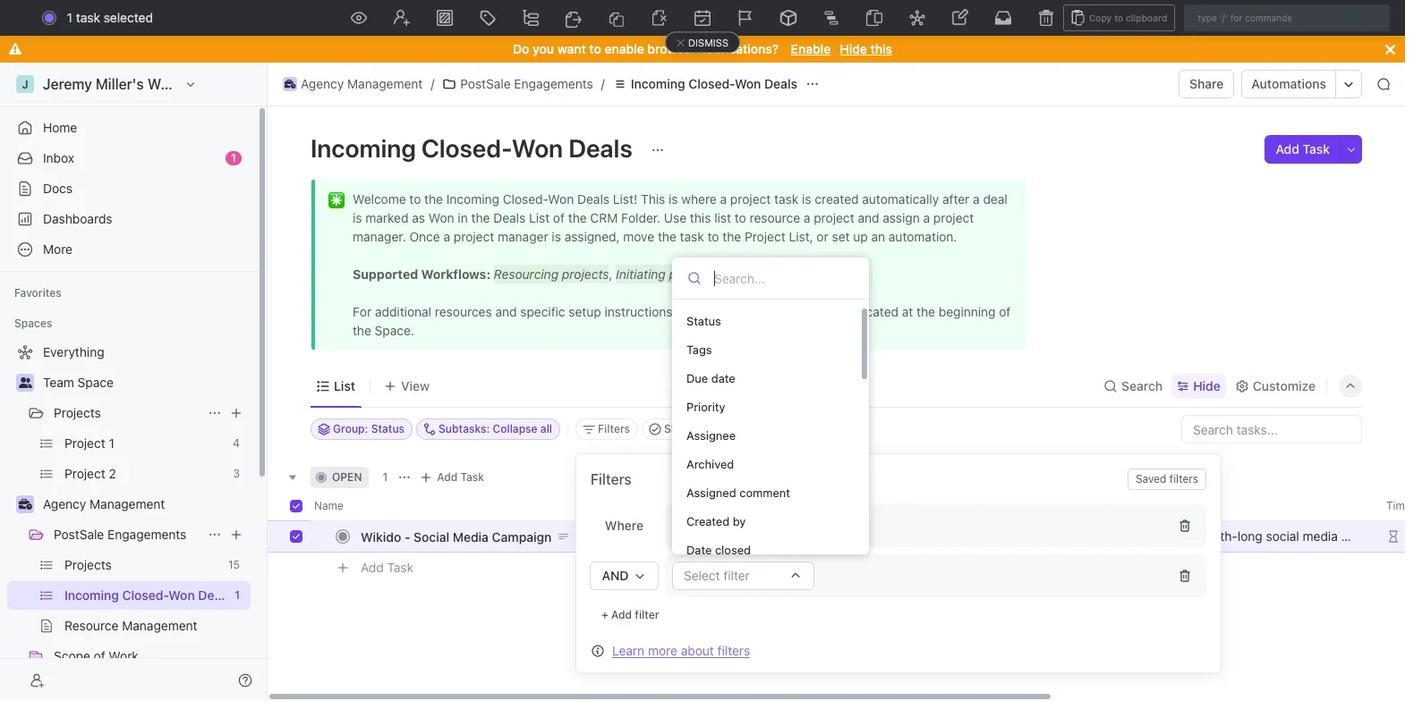 Task type: vqa. For each thing, say whether or not it's contained in the screenshot.
Due at the bottom of page
yes



Task type: locate. For each thing, give the bounding box(es) containing it.
agency management right business time image
[[301, 76, 423, 91]]

created by
[[687, 514, 746, 529]]

open
[[332, 471, 362, 484]]

notifications?
[[699, 41, 779, 56]]

0 vertical spatial postsale
[[461, 76, 511, 91]]

1 vertical spatial deals
[[569, 133, 633, 163]]

0 horizontal spatial 1
[[67, 10, 73, 25]]

hide button
[[1172, 374, 1226, 399]]

status
[[687, 314, 722, 328]]

business time image
[[284, 80, 296, 89]]

0 horizontal spatial /
[[431, 76, 435, 91]]

deals inside "link"
[[765, 76, 798, 91]]

agency right business time image
[[301, 76, 344, 91]]

1 horizontal spatial incoming
[[631, 76, 685, 91]]

0 horizontal spatial agency management
[[43, 497, 165, 512]]

0 vertical spatial hide
[[840, 41, 867, 56]]

1 horizontal spatial postsale engagements link
[[438, 73, 598, 95]]

0 vertical spatial task
[[1303, 141, 1330, 157]]

0 horizontal spatial agency
[[43, 497, 86, 512]]

add task
[[1276, 141, 1330, 157], [437, 471, 484, 484], [361, 560, 414, 575]]

1 horizontal spatial filters
[[1170, 473, 1199, 486]]

add task button down 'automations' button
[[1266, 135, 1341, 164]]

add right +
[[612, 609, 632, 622]]

1 horizontal spatial task
[[461, 471, 484, 484]]

agency management link
[[278, 73, 427, 95], [43, 491, 247, 519]]

media
[[453, 530, 489, 545]]

1 vertical spatial agency management link
[[43, 491, 247, 519]]

agency management right business time icon
[[43, 497, 165, 512]]

1 horizontal spatial add task
[[437, 471, 484, 484]]

automations button
[[1243, 71, 1336, 98]]

1 horizontal spatial postsale
[[461, 76, 511, 91]]

postsale inside sidebar navigation
[[54, 527, 104, 543]]

postsale
[[461, 76, 511, 91], [54, 527, 104, 543]]

1 horizontal spatial filter
[[724, 569, 750, 584]]

filters right saved
[[1170, 473, 1199, 486]]

select
[[684, 569, 720, 584]]

date closed
[[687, 543, 751, 557]]

tree inside sidebar navigation
[[7, 338, 251, 702]]

1 vertical spatial management
[[90, 497, 165, 512]]

filters right about
[[718, 643, 750, 659]]

deals
[[765, 76, 798, 91], [569, 133, 633, 163]]

postsale engagements
[[461, 76, 593, 91], [54, 527, 187, 543]]

1 horizontal spatial agency management
[[301, 76, 423, 91]]

0 horizontal spatial postsale
[[54, 527, 104, 543]]

1 vertical spatial postsale engagements link
[[54, 521, 201, 550]]

agency
[[301, 76, 344, 91], [43, 497, 86, 512]]

1 horizontal spatial postsale engagements
[[461, 76, 593, 91]]

learn more about filters link
[[612, 643, 750, 659]]

0 vertical spatial postsale engagements
[[461, 76, 593, 91]]

1 horizontal spatial /
[[601, 76, 605, 91]]

due date
[[687, 371, 736, 385]]

add task button up wikido - social media campaign
[[416, 467, 492, 489]]

add task down "wikido"
[[361, 560, 414, 575]]

add task button
[[1266, 135, 1341, 164], [416, 467, 492, 489], [353, 558, 421, 579]]

postsale engagements link
[[438, 73, 598, 95], [54, 521, 201, 550]]

1 horizontal spatial closed-
[[689, 76, 735, 91]]

1 horizontal spatial agency management link
[[278, 73, 427, 95]]

0 vertical spatial incoming closed-won deals
[[631, 76, 798, 91]]

tree containing team space
[[7, 338, 251, 702]]

1 task selected
[[67, 10, 153, 25]]

filter up more
[[635, 609, 659, 622]]

0 vertical spatial filter
[[724, 569, 750, 584]]

0 horizontal spatial agency management link
[[43, 491, 247, 519]]

campaign
[[492, 530, 552, 545]]

inbox
[[43, 150, 74, 166]]

management inside tree
[[90, 497, 165, 512]]

won
[[735, 76, 761, 91], [512, 133, 563, 163]]

hide
[[840, 41, 867, 56], [1194, 378, 1221, 394]]

1 vertical spatial task
[[461, 471, 484, 484]]

incoming closed-won deals inside "link"
[[631, 76, 798, 91]]

0 vertical spatial management
[[347, 76, 423, 91]]

share button
[[1179, 70, 1235, 98]]

home
[[43, 120, 77, 135]]

0 horizontal spatial engagements
[[107, 527, 187, 543]]

postsale engagements inside tree
[[54, 527, 187, 543]]

customize
[[1253, 378, 1316, 394]]

add
[[1276, 141, 1300, 157], [437, 471, 458, 484], [361, 560, 384, 575], [612, 609, 632, 622]]

/
[[431, 76, 435, 91], [601, 76, 605, 91]]

1 vertical spatial agency management
[[43, 497, 165, 512]]

projects link
[[54, 399, 201, 428]]

list link
[[330, 374, 355, 399]]

0 vertical spatial deals
[[765, 76, 798, 91]]

task down the -
[[387, 560, 414, 575]]

filters
[[1170, 473, 1199, 486], [718, 643, 750, 659]]

0 vertical spatial agency
[[301, 76, 344, 91]]

add task down 'automations' button
[[1276, 141, 1330, 157]]

hide inside "dropdown button"
[[1194, 378, 1221, 394]]

0 vertical spatial agency management link
[[278, 73, 427, 95]]

0 vertical spatial closed-
[[689, 76, 735, 91]]

add task button down "wikido"
[[353, 558, 421, 579]]

share
[[1190, 76, 1224, 91]]

1 vertical spatial add task button
[[416, 467, 492, 489]]

automations
[[1252, 76, 1327, 91]]

do you want to enable browser notifications? enable hide this
[[513, 41, 893, 56]]

incoming
[[631, 76, 685, 91], [311, 133, 416, 163]]

docs
[[43, 181, 73, 196]]

1 horizontal spatial management
[[347, 76, 423, 91]]

add task up wikido - social media campaign
[[437, 471, 484, 484]]

0 vertical spatial incoming
[[631, 76, 685, 91]]

0 vertical spatial won
[[735, 76, 761, 91]]

management
[[347, 76, 423, 91], [90, 497, 165, 512]]

closed-
[[689, 76, 735, 91], [422, 133, 512, 163]]

filter
[[724, 569, 750, 584], [635, 609, 659, 622]]

1 vertical spatial filters
[[718, 643, 750, 659]]

1 vertical spatial won
[[512, 133, 563, 163]]

saved filters
[[1136, 473, 1199, 486]]

priority
[[687, 400, 726, 414]]

team space
[[43, 375, 114, 390]]

filters
[[598, 423, 630, 436]]

0 horizontal spatial management
[[90, 497, 165, 512]]

1 horizontal spatial hide
[[1194, 378, 1221, 394]]

engagements
[[514, 76, 593, 91], [107, 527, 187, 543]]

dashboards
[[43, 211, 112, 227]]

task up the media
[[461, 471, 484, 484]]

saved
[[1136, 473, 1167, 486]]

enable
[[791, 41, 831, 56]]

0 horizontal spatial task
[[387, 560, 414, 575]]

engagements inside tree
[[107, 527, 187, 543]]

type '/' for commands field
[[1185, 4, 1391, 31]]

1 vertical spatial postsale
[[54, 527, 104, 543]]

2 horizontal spatial task
[[1303, 141, 1330, 157]]

0 vertical spatial add task
[[1276, 141, 1330, 157]]

team space link
[[43, 369, 247, 398]]

closed- inside "link"
[[689, 76, 735, 91]]

1 vertical spatial incoming
[[311, 133, 416, 163]]

0 horizontal spatial filter
[[635, 609, 659, 622]]

hide right search
[[1194, 378, 1221, 394]]

1 vertical spatial 1
[[231, 151, 236, 165]]

agency right business time icon
[[43, 497, 86, 512]]

1
[[67, 10, 73, 25], [231, 151, 236, 165], [383, 471, 388, 484]]

1 vertical spatial hide
[[1194, 378, 1221, 394]]

2 horizontal spatial 1
[[383, 471, 388, 484]]

do
[[513, 41, 530, 56]]

filter down closed
[[724, 569, 750, 584]]

1 horizontal spatial engagements
[[514, 76, 593, 91]]

1 horizontal spatial 1
[[231, 151, 236, 165]]

1 horizontal spatial agency
[[301, 76, 344, 91]]

assigned comment
[[687, 486, 791, 500]]

1 vertical spatial agency
[[43, 497, 86, 512]]

tree
[[7, 338, 251, 702]]

1 horizontal spatial won
[[735, 76, 761, 91]]

2 vertical spatial add task
[[361, 560, 414, 575]]

Search tasks... text field
[[1183, 416, 1362, 443]]

1 / from the left
[[431, 76, 435, 91]]

1 horizontal spatial deals
[[765, 76, 798, 91]]

you
[[533, 41, 554, 56]]

0 horizontal spatial won
[[512, 133, 563, 163]]

projects
[[54, 406, 101, 421]]

learn more about filters
[[612, 643, 750, 659]]

1 vertical spatial postsale engagements
[[54, 527, 187, 543]]

0 horizontal spatial postsale engagements
[[54, 527, 187, 543]]

favorites button
[[7, 283, 69, 304]]

task
[[1303, 141, 1330, 157], [461, 471, 484, 484], [387, 560, 414, 575]]

task down 'automations' button
[[1303, 141, 1330, 157]]

1 vertical spatial engagements
[[107, 527, 187, 543]]

incoming closed-won deals
[[631, 76, 798, 91], [311, 133, 638, 163]]

0 horizontal spatial incoming
[[311, 133, 416, 163]]

select filter
[[684, 569, 750, 584]]

0 horizontal spatial filters
[[718, 643, 750, 659]]

Search... text field
[[714, 265, 854, 292]]

1 vertical spatial add task
[[437, 471, 484, 484]]

wikido
[[361, 530, 401, 545]]

agency management
[[301, 76, 423, 91], [43, 497, 165, 512]]

0 horizontal spatial closed-
[[422, 133, 512, 163]]

2 vertical spatial task
[[387, 560, 414, 575]]

hide left this
[[840, 41, 867, 56]]

0 vertical spatial engagements
[[514, 76, 593, 91]]



Task type: describe. For each thing, give the bounding box(es) containing it.
1 vertical spatial closed-
[[422, 133, 512, 163]]

won inside "link"
[[735, 76, 761, 91]]

filter inside dropdown button
[[724, 569, 750, 584]]

upgrade
[[1186, 10, 1237, 25]]

assignee
[[687, 428, 736, 443]]

and
[[602, 569, 629, 584]]

comment
[[740, 486, 791, 500]]

task
[[76, 10, 100, 25]]

add up wikido - social media campaign
[[437, 471, 458, 484]]

this
[[871, 41, 893, 56]]

add down "wikido"
[[361, 560, 384, 575]]

space
[[78, 375, 114, 390]]

2 vertical spatial add task button
[[353, 558, 421, 579]]

incoming closed-won deals link
[[609, 73, 802, 95]]

where
[[605, 518, 644, 534]]

tags
[[687, 342, 712, 357]]

2 horizontal spatial add task
[[1276, 141, 1330, 157]]

agency inside sidebar navigation
[[43, 497, 86, 512]]

incoming inside "link"
[[631, 76, 685, 91]]

upgrade link
[[1161, 5, 1246, 30]]

+
[[602, 609, 609, 622]]

+ add filter
[[602, 609, 659, 622]]

favorites
[[14, 287, 62, 300]]

created
[[687, 514, 730, 529]]

date
[[687, 543, 712, 557]]

by
[[733, 514, 746, 529]]

0 vertical spatial agency management
[[301, 76, 423, 91]]

0 vertical spatial 1
[[67, 10, 73, 25]]

wikido - social media campaign link
[[356, 524, 620, 550]]

archived
[[687, 457, 734, 471]]

home link
[[7, 114, 251, 142]]

browser
[[648, 41, 696, 56]]

1 vertical spatial incoming closed-won deals
[[311, 133, 638, 163]]

0 vertical spatial postsale engagements link
[[438, 73, 598, 95]]

⌘k
[[857, 10, 877, 25]]

user group image
[[18, 378, 32, 389]]

wikido - social media campaign
[[361, 530, 552, 545]]

search button
[[1099, 374, 1169, 399]]

add down 'automations' button
[[1276, 141, 1300, 157]]

agency management link inside tree
[[43, 491, 247, 519]]

want
[[558, 41, 586, 56]]

new button
[[1253, 4, 1315, 32]]

to
[[590, 41, 602, 56]]

search...
[[688, 10, 739, 25]]

customize button
[[1230, 374, 1322, 399]]

0 horizontal spatial add task
[[361, 560, 414, 575]]

0 vertical spatial filters
[[1170, 473, 1199, 486]]

assigned
[[687, 486, 737, 500]]

closed
[[715, 543, 751, 557]]

sidebar navigation
[[0, 63, 268, 702]]

selected
[[104, 10, 153, 25]]

dashboards link
[[7, 205, 251, 234]]

agency management inside tree
[[43, 497, 165, 512]]

social
[[414, 530, 450, 545]]

0 horizontal spatial postsale engagements link
[[54, 521, 201, 550]]

dismiss
[[689, 37, 729, 48]]

2 / from the left
[[601, 76, 605, 91]]

date
[[712, 371, 736, 385]]

filters button
[[576, 419, 638, 441]]

2 vertical spatial 1
[[383, 471, 388, 484]]

spaces
[[14, 317, 52, 330]]

new
[[1278, 10, 1305, 25]]

due
[[687, 371, 708, 385]]

select filter button
[[672, 562, 815, 591]]

more
[[648, 643, 678, 659]]

1 vertical spatial filter
[[635, 609, 659, 622]]

about
[[681, 643, 714, 659]]

business time image
[[18, 500, 32, 510]]

1 inside sidebar navigation
[[231, 151, 236, 165]]

0 horizontal spatial hide
[[840, 41, 867, 56]]

learn
[[612, 643, 645, 659]]

0 horizontal spatial deals
[[569, 133, 633, 163]]

search
[[1122, 378, 1163, 394]]

-
[[405, 530, 411, 545]]

team
[[43, 375, 74, 390]]

enable
[[605, 41, 644, 56]]

0 vertical spatial add task button
[[1266, 135, 1341, 164]]

docs link
[[7, 175, 251, 203]]

list
[[334, 378, 355, 394]]



